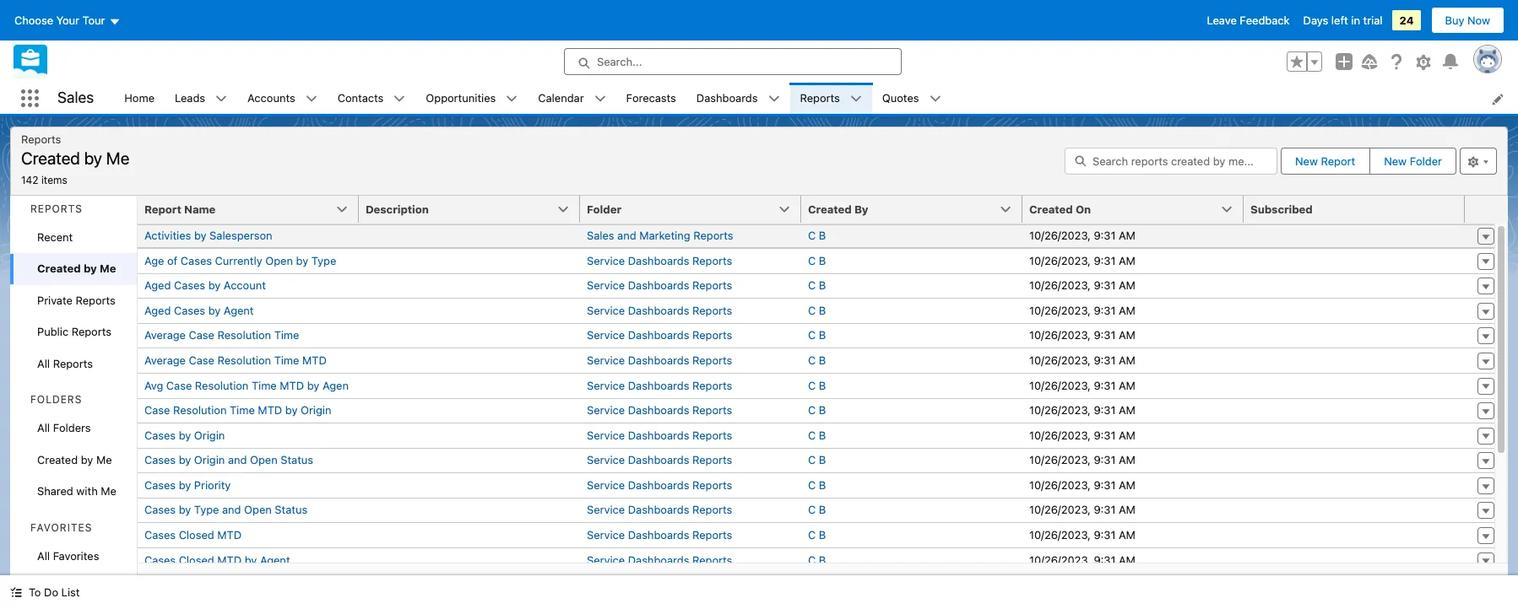 Task type: vqa. For each thing, say whether or not it's contained in the screenshot.


Task type: locate. For each thing, give the bounding box(es) containing it.
9:31 for age of cases currently open by type
[[1094, 254, 1116, 267]]

created up shared in the bottom of the page
[[37, 453, 78, 467]]

3 service dashboards reports link from the top
[[587, 304, 733, 317]]

1 vertical spatial folder
[[587, 202, 622, 216]]

1 vertical spatial aged
[[144, 304, 171, 317]]

6 c b from the top
[[808, 354, 826, 367]]

aged cases by agent link
[[144, 304, 254, 317]]

and up priority
[[228, 454, 247, 467]]

cases right of at the top left of page
[[181, 254, 212, 267]]

status down case resolution time mtd by origin
[[281, 454, 314, 467]]

group
[[1287, 52, 1323, 72]]

7 service from the top
[[587, 404, 625, 417]]

10/26/2023, for avg case resolution time mtd by agen
[[1030, 379, 1091, 392]]

to do list
[[29, 586, 80, 600]]

9 c from the top
[[808, 429, 816, 442]]

c b for cases by priority
[[808, 479, 826, 492]]

origin up priority
[[194, 454, 225, 467]]

2 am from the top
[[1119, 254, 1136, 267]]

service dashboards reports
[[587, 254, 733, 267], [587, 279, 733, 292], [587, 304, 733, 317], [587, 329, 733, 342], [587, 354, 733, 367], [587, 379, 733, 392], [587, 404, 733, 417], [587, 429, 733, 442], [587, 454, 733, 467], [587, 479, 733, 492], [587, 504, 733, 517], [587, 529, 733, 542], [587, 554, 733, 567]]

1 created by me link from the top
[[10, 253, 137, 285]]

case for average case resolution time
[[189, 329, 215, 342]]

13 b from the top
[[819, 529, 826, 542]]

1 vertical spatial closed
[[179, 554, 214, 567]]

8 service dashboards reports link from the top
[[587, 429, 733, 442]]

1 horizontal spatial text default image
[[851, 93, 862, 105]]

5 10/26/2023, 9:31 am from the top
[[1030, 329, 1136, 342]]

c b link for average case resolution time mtd
[[808, 354, 826, 367]]

9 c b link from the top
[[808, 429, 826, 442]]

8 service dashboards reports from the top
[[587, 429, 733, 442]]

12 b from the top
[[819, 504, 826, 517]]

tour
[[82, 14, 105, 27]]

b for cases closed mtd
[[819, 529, 826, 542]]

9 service dashboards reports link from the top
[[587, 454, 733, 467]]

c for age of cases currently open by type
[[808, 254, 816, 267]]

0 horizontal spatial text default image
[[594, 93, 606, 105]]

and left marketing
[[618, 229, 637, 242]]

14 b from the top
[[819, 554, 826, 567]]

case
[[189, 329, 215, 342], [189, 354, 215, 367], [166, 379, 192, 392], [144, 404, 170, 417]]

6 service from the top
[[587, 379, 625, 392]]

2 new from the left
[[1385, 154, 1408, 168]]

cases closed mtd by agent
[[144, 554, 290, 567]]

text default image inside the 'dashboards' list item
[[768, 93, 780, 105]]

0 vertical spatial agent
[[224, 304, 254, 317]]

aged cases by agent
[[144, 304, 254, 317]]

cases by type and open status link
[[144, 504, 308, 517]]

1 closed from the top
[[179, 529, 214, 542]]

1 10/26/2023, 9:31 am from the top
[[1030, 229, 1136, 242]]

9 9:31 from the top
[[1094, 429, 1116, 442]]

2 10/26/2023, 9:31 am from the top
[[1030, 254, 1136, 267]]

origin up cases by origin and open status
[[194, 429, 225, 442]]

1 vertical spatial created by me link
[[10, 445, 137, 476]]

of
[[167, 254, 178, 267]]

1 b from the top
[[819, 229, 826, 242]]

1 vertical spatial type
[[194, 504, 219, 517]]

average case resolution time mtd link
[[144, 354, 327, 367]]

10 service dashboards reports from the top
[[587, 479, 733, 492]]

11 b from the top
[[819, 479, 826, 492]]

service for aged cases by agent
[[587, 304, 625, 317]]

text default image right 'accounts'
[[306, 93, 317, 105]]

c b for avg case resolution time mtd by agen
[[808, 379, 826, 392]]

created by me link up shared with me
[[10, 445, 137, 476]]

7 9:31 from the top
[[1094, 379, 1116, 392]]

cases down 'cases closed mtd' link
[[144, 554, 176, 567]]

service dashboards reports for average case resolution time
[[587, 329, 733, 342]]

aged for aged cases by account
[[144, 279, 171, 292]]

12 9:31 from the top
[[1094, 504, 1116, 517]]

me down home link
[[106, 149, 130, 168]]

leads list item
[[165, 83, 237, 114]]

1 10/26/2023, from the top
[[1030, 229, 1091, 242]]

and for cases by type and open status
[[222, 504, 241, 517]]

0 horizontal spatial new
[[1296, 154, 1319, 168]]

10/26/2023,
[[1030, 229, 1091, 242], [1030, 254, 1091, 267], [1030, 279, 1091, 292], [1030, 304, 1091, 317], [1030, 329, 1091, 342], [1030, 354, 1091, 367], [1030, 379, 1091, 392], [1030, 404, 1091, 417], [1030, 429, 1091, 442], [1030, 454, 1091, 467], [1030, 479, 1091, 492], [1030, 504, 1091, 517], [1030, 529, 1091, 542], [1030, 554, 1091, 567]]

cases down aged cases by account link
[[174, 304, 205, 317]]

2 created by me from the top
[[37, 453, 112, 467]]

and down priority
[[222, 504, 241, 517]]

average down the 'aged cases by agent'
[[144, 329, 186, 342]]

11 10/26/2023, from the top
[[1030, 479, 1091, 492]]

reports inside the reports created by me 142 items
[[21, 133, 61, 146]]

cases by origin link
[[144, 429, 225, 442]]

10 service dashboards reports link from the top
[[587, 479, 733, 492]]

text default image
[[594, 93, 606, 105], [851, 93, 862, 105], [930, 93, 942, 105]]

0 vertical spatial report
[[1322, 154, 1356, 168]]

1 vertical spatial created by me
[[37, 453, 112, 467]]

11 am from the top
[[1119, 479, 1136, 492]]

leave feedback
[[1208, 14, 1290, 27]]

favorites up list
[[53, 550, 99, 563]]

all favorites
[[37, 550, 99, 563]]

resolution up cases by origin
[[173, 404, 227, 417]]

10/26/2023, for aged cases by agent
[[1030, 304, 1091, 317]]

mtd
[[302, 354, 327, 367], [280, 379, 304, 392], [258, 404, 282, 417], [217, 529, 242, 542], [217, 554, 242, 567]]

10/26/2023, for cases closed mtd
[[1030, 529, 1091, 542]]

actions image
[[1466, 196, 1508, 223]]

buy
[[1446, 14, 1465, 27]]

3 10/26/2023, from the top
[[1030, 279, 1091, 292]]

buy now button
[[1432, 7, 1505, 34]]

and for cases by origin and open status
[[228, 454, 247, 467]]

0 vertical spatial aged
[[144, 279, 171, 292]]

sales left marketing
[[587, 229, 615, 242]]

1 vertical spatial agent
[[260, 554, 290, 567]]

avg case resolution time mtd by agen link
[[144, 379, 349, 392]]

new report
[[1296, 154, 1356, 168]]

text default image left the reports link
[[768, 93, 780, 105]]

10/26/2023, for cases closed mtd by agent
[[1030, 554, 1091, 567]]

Search reports created by me... text field
[[1065, 148, 1278, 175]]

case down aged cases by agent link
[[189, 329, 215, 342]]

1 vertical spatial origin
[[194, 429, 225, 442]]

11 9:31 from the top
[[1094, 479, 1116, 492]]

10/26/2023, for cases by origin
[[1030, 429, 1091, 442]]

resolution
[[218, 329, 271, 342], [218, 354, 271, 367], [195, 379, 249, 392], [173, 404, 227, 417]]

9 service from the top
[[587, 454, 625, 467]]

cases closed mtd by agent link
[[144, 554, 290, 567]]

open down case resolution time mtd by origin
[[250, 454, 278, 467]]

c b link for cases closed mtd
[[808, 529, 826, 542]]

0 vertical spatial folders
[[30, 394, 82, 406]]

all up the to do list button
[[37, 550, 50, 563]]

resolution up avg case resolution time mtd by agen
[[218, 354, 271, 367]]

text default image inside the to do list button
[[10, 587, 22, 599]]

status down cases by origin and open status
[[275, 504, 308, 517]]

11 c b link from the top
[[808, 479, 826, 492]]

subscribed cell
[[1244, 196, 1476, 224]]

5 service dashboards reports from the top
[[587, 354, 733, 367]]

0 vertical spatial created by me link
[[10, 253, 137, 285]]

11 service dashboards reports link from the top
[[587, 504, 733, 517]]

text default image for leads
[[216, 93, 227, 105]]

service dashboards reports link
[[587, 254, 733, 267], [587, 279, 733, 292], [587, 304, 733, 317], [587, 329, 733, 342], [587, 354, 733, 367], [587, 379, 733, 392], [587, 404, 733, 417], [587, 429, 733, 442], [587, 454, 733, 467], [587, 479, 733, 492], [587, 504, 733, 517], [587, 529, 733, 542], [587, 554, 733, 567]]

10/26/2023, 9:31 am for cases by origin and open status
[[1030, 454, 1136, 467]]

3 service from the top
[[587, 304, 625, 317]]

0 vertical spatial origin
[[301, 404, 332, 417]]

2 closed from the top
[[179, 554, 214, 567]]

6 10/26/2023, 9:31 am from the top
[[1030, 354, 1136, 367]]

6 service dashboards reports from the top
[[587, 379, 733, 392]]

4 service from the top
[[587, 329, 625, 342]]

subscribed button
[[1244, 196, 1466, 223]]

1 vertical spatial favorites
[[53, 550, 99, 563]]

cases down cases by priority link
[[144, 504, 176, 517]]

items
[[41, 174, 67, 186]]

1 text default image from the left
[[594, 93, 606, 105]]

1 vertical spatial all
[[37, 422, 50, 435]]

open for cases
[[265, 254, 293, 267]]

reports inside list item
[[800, 91, 840, 105]]

case for average case resolution time mtd
[[189, 354, 215, 367]]

8 am from the top
[[1119, 404, 1136, 417]]

0 horizontal spatial type
[[194, 504, 219, 517]]

origin
[[301, 404, 332, 417], [194, 429, 225, 442], [194, 454, 225, 467]]

7 10/26/2023, 9:31 am from the top
[[1030, 379, 1136, 392]]

agent down cases by type and open status
[[260, 554, 290, 567]]

13 service from the top
[[587, 554, 625, 567]]

4 b from the top
[[819, 304, 826, 317]]

grid
[[138, 196, 1508, 610]]

10 9:31 from the top
[[1094, 454, 1116, 467]]

am for cases closed mtd by agent
[[1119, 554, 1136, 567]]

dashboards for average case resolution time mtd
[[628, 354, 690, 367]]

1 horizontal spatial report
[[1322, 154, 1356, 168]]

mtd up the agen
[[302, 354, 327, 367]]

2 service from the top
[[587, 279, 625, 292]]

cases by origin and open status link
[[144, 454, 314, 467]]

type
[[312, 254, 336, 267], [194, 504, 219, 517]]

days
[[1304, 14, 1329, 27]]

b for cases by origin and open status
[[819, 454, 826, 467]]

folder
[[1411, 154, 1443, 168], [587, 202, 622, 216]]

case resolution time mtd by origin
[[144, 404, 332, 417]]

b for cases by priority
[[819, 479, 826, 492]]

c b for age of cases currently open by type
[[808, 254, 826, 267]]

text default image right calendar
[[594, 93, 606, 105]]

time up average case resolution time mtd link
[[274, 329, 299, 342]]

1 vertical spatial average
[[144, 354, 186, 367]]

1 vertical spatial report
[[144, 202, 181, 216]]

10 c from the top
[[808, 454, 816, 467]]

aged
[[144, 279, 171, 292], [144, 304, 171, 317]]

created left on
[[1030, 202, 1073, 216]]

text default image inside calendar list item
[[594, 93, 606, 105]]

contacts list item
[[328, 83, 416, 114]]

report up subscribed "button"
[[1322, 154, 1356, 168]]

13 service dashboards reports link from the top
[[587, 554, 733, 567]]

sales
[[57, 89, 94, 107], [587, 229, 615, 242]]

dashboards for cases by priority
[[628, 479, 690, 492]]

age of cases currently open by type
[[144, 254, 336, 267]]

0 horizontal spatial sales
[[57, 89, 94, 107]]

created left by
[[808, 202, 852, 216]]

8 10/26/2023, 9:31 am from the top
[[1030, 404, 1136, 417]]

text default image
[[216, 93, 227, 105], [306, 93, 317, 105], [394, 93, 406, 105], [506, 93, 518, 105], [768, 93, 780, 105], [10, 587, 22, 599]]

c for avg case resolution time mtd by agen
[[808, 379, 816, 392]]

text default image inside quotes list item
[[930, 93, 942, 105]]

b for case resolution time mtd by origin
[[819, 404, 826, 417]]

10/26/2023, 9:31 am for average case resolution time mtd
[[1030, 354, 1136, 367]]

4 9:31 from the top
[[1094, 304, 1116, 317]]

name
[[184, 202, 216, 216]]

c b link for cases by origin
[[808, 429, 826, 442]]

time up avg case resolution time mtd by agen link
[[274, 354, 299, 367]]

c for average case resolution time mtd
[[808, 354, 816, 367]]

3 c from the top
[[808, 279, 816, 292]]

description cell
[[359, 196, 590, 224]]

3 service dashboards reports from the top
[[587, 304, 733, 317]]

agen
[[323, 379, 349, 392]]

0 vertical spatial open
[[265, 254, 293, 267]]

leads link
[[165, 83, 216, 114]]

1 vertical spatial status
[[275, 504, 308, 517]]

text default image inside opportunities list item
[[506, 93, 518, 105]]

to do list button
[[0, 576, 90, 610]]

cases
[[181, 254, 212, 267], [174, 279, 205, 292], [174, 304, 205, 317], [144, 429, 176, 442], [144, 454, 176, 467], [144, 479, 176, 492], [144, 504, 176, 517], [144, 529, 176, 542], [144, 554, 176, 567]]

11 c from the top
[[808, 479, 816, 492]]

closed up 'cases closed mtd by agent'
[[179, 529, 214, 542]]

service for average case resolution time
[[587, 329, 625, 342]]

private
[[37, 294, 73, 307]]

created by me link for shared
[[10, 445, 137, 476]]

me up "with"
[[96, 453, 112, 467]]

text default image right leads
[[216, 93, 227, 105]]

created by me down recent link
[[37, 262, 116, 275]]

me right "with"
[[101, 485, 117, 498]]

created by cell
[[802, 196, 1033, 224]]

created by me down all folders link
[[37, 453, 112, 467]]

service dashboards reports link for cases by priority
[[587, 479, 733, 492]]

b for aged cases by account
[[819, 279, 826, 292]]

agent down account
[[224, 304, 254, 317]]

6 10/26/2023, from the top
[[1030, 354, 1091, 367]]

c b link
[[808, 229, 826, 242], [808, 254, 826, 267], [808, 279, 826, 292], [808, 304, 826, 317], [808, 329, 826, 342], [808, 354, 826, 367], [808, 379, 826, 392], [808, 404, 826, 417], [808, 429, 826, 442], [808, 454, 826, 467], [808, 479, 826, 492], [808, 504, 826, 517], [808, 529, 826, 542], [808, 554, 826, 567]]

10 10/26/2023, from the top
[[1030, 454, 1091, 467]]

2 vertical spatial and
[[222, 504, 241, 517]]

service for age of cases currently open by type
[[587, 254, 625, 267]]

text default image left to
[[10, 587, 22, 599]]

created up 'items' at left top
[[21, 149, 80, 168]]

buy now
[[1446, 14, 1491, 27]]

14 10/26/2023, 9:31 am from the top
[[1030, 554, 1136, 567]]

created by me link up private reports
[[10, 253, 137, 285]]

resolution down average case resolution time mtd
[[195, 379, 249, 392]]

sales up the reports created by me 142 items
[[57, 89, 94, 107]]

text default image inside accounts list item
[[306, 93, 317, 105]]

am for cases by type and open status
[[1119, 504, 1136, 517]]

4 am from the top
[[1119, 304, 1136, 317]]

dashboards inside list item
[[697, 91, 758, 105]]

case resolution time mtd by origin link
[[144, 404, 332, 417]]

13 c b link from the top
[[808, 529, 826, 542]]

cases by origin and open status
[[144, 454, 314, 467]]

calendar
[[538, 91, 584, 105]]

age of cases currently open by type link
[[144, 254, 336, 267]]

3 10/26/2023, 9:31 am from the top
[[1030, 279, 1136, 292]]

avg case resolution time mtd by agen
[[144, 379, 349, 392]]

1 horizontal spatial new
[[1385, 154, 1408, 168]]

2 vertical spatial open
[[244, 504, 272, 517]]

all up shared in the bottom of the page
[[37, 422, 50, 435]]

new up subscribed "cell"
[[1385, 154, 1408, 168]]

c for cases by type and open status
[[808, 504, 816, 517]]

4 10/26/2023, 9:31 am from the top
[[1030, 304, 1136, 317]]

average up avg at the left bottom of the page
[[144, 354, 186, 367]]

text default image inside contacts list item
[[394, 93, 406, 105]]

new up 'subscribed'
[[1296, 154, 1319, 168]]

new folder
[[1385, 154, 1443, 168]]

text default image right quotes
[[930, 93, 942, 105]]

shared with me link
[[10, 476, 137, 508]]

report name button
[[138, 196, 359, 223]]

3 am from the top
[[1119, 279, 1136, 292]]

reports list item
[[790, 83, 873, 114]]

1 horizontal spatial type
[[312, 254, 336, 267]]

1 c from the top
[[808, 229, 816, 242]]

service dashboards reports for cases closed mtd by agent
[[587, 554, 733, 567]]

choose your tour button
[[14, 7, 121, 34]]

dashboards
[[697, 91, 758, 105], [628, 254, 690, 267], [628, 279, 690, 292], [628, 304, 690, 317], [628, 329, 690, 342], [628, 354, 690, 367], [628, 379, 690, 392], [628, 404, 690, 417], [628, 429, 690, 442], [628, 454, 690, 467], [628, 479, 690, 492], [628, 504, 690, 517], [628, 529, 690, 542], [628, 554, 690, 567]]

8 9:31 from the top
[[1094, 404, 1116, 417]]

service for cases by origin and open status
[[587, 454, 625, 467]]

0 horizontal spatial report
[[144, 202, 181, 216]]

cases down cases by origin link
[[144, 454, 176, 467]]

dashboards for cases closed mtd
[[628, 529, 690, 542]]

6 c b link from the top
[[808, 354, 826, 367]]

service for cases by priority
[[587, 479, 625, 492]]

cases down cases by priority
[[144, 529, 176, 542]]

2 9:31 from the top
[[1094, 254, 1116, 267]]

shared with me
[[37, 485, 117, 498]]

new for new report
[[1296, 154, 1319, 168]]

activities by salesperson
[[144, 229, 272, 242]]

case right avg at the left bottom of the page
[[166, 379, 192, 392]]

c b link for aged cases by account
[[808, 279, 826, 292]]

1 aged from the top
[[144, 279, 171, 292]]

folder up subscribed "cell"
[[1411, 154, 1443, 168]]

service dashboards reports for aged cases by account
[[587, 279, 733, 292]]

12 service dashboards reports from the top
[[587, 529, 733, 542]]

search...
[[597, 55, 642, 68]]

1 horizontal spatial sales
[[587, 229, 615, 242]]

12 service from the top
[[587, 529, 625, 542]]

1 new from the left
[[1296, 154, 1319, 168]]

5 c b from the top
[[808, 329, 826, 342]]

14 c b link from the top
[[808, 554, 826, 567]]

folders up shared with me
[[53, 422, 91, 435]]

all down "public"
[[37, 357, 50, 370]]

c b
[[808, 229, 826, 242], [808, 254, 826, 267], [808, 279, 826, 292], [808, 304, 826, 317], [808, 329, 826, 342], [808, 354, 826, 367], [808, 379, 826, 392], [808, 404, 826, 417], [808, 429, 826, 442], [808, 454, 826, 467], [808, 479, 826, 492], [808, 504, 826, 517], [808, 529, 826, 542], [808, 554, 826, 567]]

12 10/26/2023, from the top
[[1030, 504, 1091, 517]]

cell
[[359, 224, 580, 248], [1244, 224, 1466, 248], [359, 248, 580, 273], [1244, 248, 1466, 273], [359, 273, 580, 298], [1244, 273, 1466, 298], [359, 298, 580, 323], [1244, 298, 1466, 323], [359, 323, 580, 348], [1244, 323, 1466, 348], [359, 348, 580, 373], [1244, 348, 1466, 373], [359, 373, 580, 398], [1244, 373, 1466, 398], [359, 398, 580, 423], [1244, 398, 1466, 423], [359, 423, 580, 448], [1244, 423, 1466, 448], [359, 448, 580, 473], [1244, 448, 1466, 473], [359, 473, 580, 498], [1244, 473, 1466, 498], [359, 498, 580, 523], [1244, 498, 1466, 523], [359, 523, 580, 548], [1244, 523, 1466, 548], [359, 548, 580, 573], [1244, 548, 1466, 573]]

am
[[1119, 229, 1136, 242], [1119, 254, 1136, 267], [1119, 279, 1136, 292], [1119, 304, 1136, 317], [1119, 329, 1136, 342], [1119, 354, 1136, 367], [1119, 379, 1136, 392], [1119, 404, 1136, 417], [1119, 429, 1136, 442], [1119, 454, 1136, 467], [1119, 479, 1136, 492], [1119, 504, 1136, 517], [1119, 529, 1136, 542], [1119, 554, 1136, 567]]

10/26/2023, 9:31 am for cases by priority
[[1030, 479, 1136, 492]]

10/26/2023, 9:31 am for aged cases by agent
[[1030, 304, 1136, 317]]

mtd left the agen
[[280, 379, 304, 392]]

7 am from the top
[[1119, 379, 1136, 392]]

dashboards for cases by origin and open status
[[628, 454, 690, 467]]

c for cases by origin and open status
[[808, 454, 816, 467]]

10/26/2023, 9:31 am
[[1030, 229, 1136, 242], [1030, 254, 1136, 267], [1030, 279, 1136, 292], [1030, 304, 1136, 317], [1030, 329, 1136, 342], [1030, 354, 1136, 367], [1030, 379, 1136, 392], [1030, 404, 1136, 417], [1030, 429, 1136, 442], [1030, 454, 1136, 467], [1030, 479, 1136, 492], [1030, 504, 1136, 517], [1030, 529, 1136, 542], [1030, 554, 1136, 567]]

c for average case resolution time
[[808, 329, 816, 342]]

c b for cases closed mtd
[[808, 529, 826, 542]]

1 horizontal spatial folder
[[1411, 154, 1443, 168]]

6 b from the top
[[819, 354, 826, 367]]

am for average case resolution time mtd
[[1119, 354, 1136, 367]]

avg
[[144, 379, 163, 392]]

2 10/26/2023, from the top
[[1030, 254, 1091, 267]]

folders up all folders
[[30, 394, 82, 406]]

leave feedback link
[[1208, 14, 1290, 27]]

contacts link
[[328, 83, 394, 114]]

forecasts link
[[616, 83, 687, 114]]

10 c b from the top
[[808, 454, 826, 467]]

b for average case resolution time
[[819, 329, 826, 342]]

cases down avg at the left bottom of the page
[[144, 429, 176, 442]]

text default image right contacts
[[394, 93, 406, 105]]

by
[[84, 149, 102, 168], [194, 229, 207, 242], [296, 254, 308, 267], [84, 262, 97, 275], [208, 279, 221, 292], [208, 304, 221, 317], [307, 379, 320, 392], [285, 404, 298, 417], [179, 429, 191, 442], [81, 453, 93, 467], [179, 454, 191, 467], [179, 479, 191, 492], [179, 504, 191, 517], [245, 554, 257, 567]]

2 aged from the top
[[144, 304, 171, 317]]

0 horizontal spatial folder
[[587, 202, 622, 216]]

service for case resolution time mtd by origin
[[587, 404, 625, 417]]

favorites up all favorites
[[30, 522, 92, 534]]

report inside button
[[144, 202, 181, 216]]

open right currently on the left top of page
[[265, 254, 293, 267]]

text default image left quotes link
[[851, 93, 862, 105]]

1 service dashboards reports link from the top
[[587, 254, 733, 267]]

2 horizontal spatial text default image
[[930, 93, 942, 105]]

1 vertical spatial sales
[[587, 229, 615, 242]]

service dashboards reports for cases by origin
[[587, 429, 733, 442]]

1 vertical spatial and
[[228, 454, 247, 467]]

accounts list item
[[237, 83, 328, 114]]

2 c from the top
[[808, 254, 816, 267]]

average case resolution time
[[144, 329, 299, 342]]

10/26/2023, 9:31 am for cases closed mtd
[[1030, 529, 1136, 542]]

8 c b link from the top
[[808, 404, 826, 417]]

calendar link
[[528, 83, 594, 114]]

origin down the agen
[[301, 404, 332, 417]]

cases by type and open status
[[144, 504, 308, 517]]

9 10/26/2023, from the top
[[1030, 429, 1091, 442]]

me
[[106, 149, 130, 168], [100, 262, 116, 275], [96, 453, 112, 467], [101, 485, 117, 498]]

reports created by me 142 items
[[21, 133, 130, 186]]

recent
[[37, 230, 73, 244]]

resolution up average case resolution time mtd link
[[218, 329, 271, 342]]

7 c b from the top
[[808, 379, 826, 392]]

6 service dashboards reports link from the top
[[587, 379, 733, 392]]

reports
[[800, 91, 840, 105], [21, 133, 61, 146], [30, 202, 83, 215], [694, 229, 734, 242], [693, 254, 733, 267], [693, 279, 733, 292], [76, 294, 116, 307], [693, 304, 733, 317], [72, 325, 112, 339], [693, 329, 733, 342], [693, 354, 733, 367], [53, 357, 93, 370], [693, 379, 733, 392], [693, 404, 733, 417], [693, 429, 733, 442], [693, 454, 733, 467], [693, 479, 733, 492], [693, 504, 733, 517], [693, 529, 733, 542], [693, 554, 733, 567]]

left
[[1332, 14, 1349, 27]]

created by me link
[[10, 253, 137, 285], [10, 445, 137, 476]]

0 vertical spatial average
[[144, 329, 186, 342]]

text default image left the calendar link
[[506, 93, 518, 105]]

3 9:31 from the top
[[1094, 279, 1116, 292]]

created by me
[[37, 262, 116, 275], [37, 453, 112, 467]]

c b link for aged cases by agent
[[808, 304, 826, 317]]

14 am from the top
[[1119, 554, 1136, 567]]

13 10/26/2023, 9:31 am from the top
[[1030, 529, 1136, 542]]

case down average case resolution time link
[[189, 354, 215, 367]]

report up the activities
[[144, 202, 181, 216]]

created by
[[808, 202, 869, 216]]

1 vertical spatial open
[[250, 454, 278, 467]]

10/26/2023, for cases by priority
[[1030, 479, 1091, 492]]

open down cases by origin and open status
[[244, 504, 272, 517]]

account
[[224, 279, 266, 292]]

all reports
[[37, 357, 93, 370]]

c for case resolution time mtd by origin
[[808, 404, 816, 417]]

9 am from the top
[[1119, 429, 1136, 442]]

text default image for contacts
[[394, 93, 406, 105]]

10 c b link from the top
[[808, 454, 826, 467]]

cases for cases closed mtd
[[144, 529, 176, 542]]

list
[[114, 83, 1519, 114]]

service dashboards reports for aged cases by agent
[[587, 304, 733, 317]]

c for cases closed mtd
[[808, 529, 816, 542]]

0 vertical spatial sales
[[57, 89, 94, 107]]

2 c b link from the top
[[808, 254, 826, 267]]

0 vertical spatial closed
[[179, 529, 214, 542]]

2 vertical spatial all
[[37, 550, 50, 563]]

cases for cases by priority
[[144, 479, 176, 492]]

9:31
[[1094, 229, 1116, 242], [1094, 254, 1116, 267], [1094, 279, 1116, 292], [1094, 304, 1116, 317], [1094, 329, 1116, 342], [1094, 354, 1116, 367], [1094, 379, 1116, 392], [1094, 404, 1116, 417], [1094, 429, 1116, 442], [1094, 454, 1116, 467], [1094, 479, 1116, 492], [1094, 504, 1116, 517], [1094, 529, 1116, 542], [1094, 554, 1116, 567]]

6 am from the top
[[1119, 354, 1136, 367]]

2 service dashboards reports link from the top
[[587, 279, 733, 292]]

open for origin
[[250, 454, 278, 467]]

closed down 'cases closed mtd' link
[[179, 554, 214, 567]]

cases by priority link
[[144, 479, 231, 492]]

contacts
[[338, 91, 384, 105]]

2 vertical spatial origin
[[194, 454, 225, 467]]

private reports link
[[10, 285, 137, 317]]

9 b from the top
[[819, 429, 826, 442]]

6 9:31 from the top
[[1094, 354, 1116, 367]]

service for cases closed mtd
[[587, 529, 625, 542]]

0 horizontal spatial agent
[[224, 304, 254, 317]]

0 vertical spatial all
[[37, 357, 50, 370]]

service dashboards reports link for cases by origin and open status
[[587, 454, 733, 467]]

0 vertical spatial status
[[281, 454, 314, 467]]

142
[[21, 174, 38, 186]]

6 c from the top
[[808, 354, 816, 367]]

cases left priority
[[144, 479, 176, 492]]

favorites inside all favorites link
[[53, 550, 99, 563]]

9 service dashboards reports from the top
[[587, 454, 733, 467]]

5 service dashboards reports link from the top
[[587, 354, 733, 367]]

2 c b from the top
[[808, 254, 826, 267]]

service dashboards reports for age of cases currently open by type
[[587, 254, 733, 267]]

all for all reports
[[37, 357, 50, 370]]

0 vertical spatial created by me
[[37, 262, 116, 275]]

service dashboards reports for cases by type and open status
[[587, 504, 733, 517]]

text default image inside the leads list item
[[216, 93, 227, 105]]

folder up sales and marketing reports link
[[587, 202, 622, 216]]

text default image inside reports list item
[[851, 93, 862, 105]]

time up case resolution time mtd by origin
[[252, 379, 277, 392]]

1 9:31 from the top
[[1094, 229, 1116, 242]]



Task type: describe. For each thing, give the bounding box(es) containing it.
status for cases by type and open status
[[275, 504, 308, 517]]

age
[[144, 254, 164, 267]]

opportunities
[[426, 91, 496, 105]]

service dashboards reports for avg case resolution time mtd by agen
[[587, 379, 733, 392]]

reports link
[[790, 83, 851, 114]]

accounts
[[248, 91, 295, 105]]

1 horizontal spatial agent
[[260, 554, 290, 567]]

by
[[855, 202, 869, 216]]

service dashboards reports for cases by priority
[[587, 479, 733, 492]]

10/26/2023, 9:31 am for aged cases by account
[[1030, 279, 1136, 292]]

priority
[[194, 479, 231, 492]]

public reports
[[37, 325, 112, 339]]

text default image for dashboards
[[768, 93, 780, 105]]

created on
[[1030, 202, 1092, 216]]

c b link for cases by priority
[[808, 479, 826, 492]]

subscribed
[[1251, 202, 1313, 216]]

now
[[1468, 14, 1491, 27]]

cases closed mtd
[[144, 529, 242, 542]]

created by button
[[802, 196, 1023, 223]]

new folder button
[[1370, 148, 1457, 175]]

average case resolution time mtd
[[144, 354, 327, 367]]

24
[[1400, 14, 1415, 27]]

am for aged cases by account
[[1119, 279, 1136, 292]]

all folders
[[37, 422, 91, 435]]

am for avg case resolution time mtd by agen
[[1119, 379, 1136, 392]]

feedback
[[1240, 14, 1290, 27]]

quotes link
[[873, 83, 930, 114]]

c for aged cases by agent
[[808, 304, 816, 317]]

10/26/2023, 9:31 am for cases closed mtd by agent
[[1030, 554, 1136, 567]]

c b link for avg case resolution time mtd by agen
[[808, 379, 826, 392]]

me inside the reports created by me 142 items
[[106, 149, 130, 168]]

sales for sales and marketing reports
[[587, 229, 615, 242]]

mtd down avg case resolution time mtd by agen link
[[258, 404, 282, 417]]

0 vertical spatial and
[[618, 229, 637, 242]]

resolution for average case resolution time
[[218, 329, 271, 342]]

created inside button
[[1030, 202, 1073, 216]]

1 vertical spatial folders
[[53, 422, 91, 435]]

report inside button
[[1322, 154, 1356, 168]]

search... button
[[564, 48, 902, 75]]

leave
[[1208, 14, 1237, 27]]

c b for cases closed mtd by agent
[[808, 554, 826, 567]]

activities
[[144, 229, 191, 242]]

created inside the reports created by me 142 items
[[21, 149, 80, 168]]

quotes
[[883, 91, 920, 105]]

home
[[124, 91, 155, 105]]

c b for cases by origin
[[808, 429, 826, 442]]

text default image for accounts
[[306, 93, 317, 105]]

9:31 for activities by salesperson
[[1094, 229, 1116, 242]]

service dashboards reports link for average case resolution time
[[587, 329, 733, 342]]

open for type
[[244, 504, 272, 517]]

b for cases by type and open status
[[819, 504, 826, 517]]

c b link for cases by type and open status
[[808, 504, 826, 517]]

list
[[61, 586, 80, 600]]

mtd down cases closed mtd in the left of the page
[[217, 554, 242, 567]]

report name
[[144, 202, 216, 216]]

calendar list item
[[528, 83, 616, 114]]

closed for cases closed mtd by agent
[[179, 554, 214, 567]]

b for cases by origin
[[819, 429, 826, 442]]

0 vertical spatial folder
[[1411, 154, 1443, 168]]

created by me link for private
[[10, 253, 137, 285]]

10/26/2023, 9:31 am for activities by salesperson
[[1030, 229, 1136, 242]]

folder inside cell
[[587, 202, 622, 216]]

b for cases closed mtd by agent
[[819, 554, 826, 567]]

9:31 for cases by origin
[[1094, 429, 1116, 442]]

created by me for with
[[37, 453, 112, 467]]

0 vertical spatial favorites
[[30, 522, 92, 534]]

do
[[44, 586, 58, 600]]

to
[[29, 586, 41, 600]]

service dashboards reports for cases by origin and open status
[[587, 454, 733, 467]]

cases by origin
[[144, 429, 225, 442]]

cases up the 'aged cases by agent'
[[174, 279, 205, 292]]

b for age of cases currently open by type
[[819, 254, 826, 267]]

origin for cases by origin
[[194, 429, 225, 442]]

accounts link
[[237, 83, 306, 114]]

10/26/2023, for cases by type and open status
[[1030, 504, 1091, 517]]

resolution for avg case resolution time mtd by agen
[[195, 379, 249, 392]]

in
[[1352, 14, 1361, 27]]

am for cases closed mtd
[[1119, 529, 1136, 542]]

private reports
[[37, 294, 116, 307]]

choose
[[14, 14, 53, 27]]

am for activities by salesperson
[[1119, 229, 1136, 242]]

c for aged cases by account
[[808, 279, 816, 292]]

service dashboards reports for average case resolution time mtd
[[587, 354, 733, 367]]

cases closed mtd link
[[144, 529, 242, 542]]

service dashboards reports link for cases closed mtd
[[587, 529, 733, 542]]

c for cases closed mtd by agent
[[808, 554, 816, 567]]

sales and marketing reports link
[[587, 229, 734, 242]]

9:31 for cases closed mtd by agent
[[1094, 554, 1116, 567]]

aged cases by account
[[144, 279, 266, 292]]

recent link
[[10, 222, 137, 253]]

opportunities list item
[[416, 83, 528, 114]]

new report button
[[1282, 148, 1370, 174]]

all reports link
[[10, 348, 137, 380]]

description button
[[359, 196, 580, 223]]

text default image for quotes
[[930, 93, 942, 105]]

am for case resolution time mtd by origin
[[1119, 404, 1136, 417]]

currently
[[215, 254, 262, 267]]

average case resolution time link
[[144, 329, 299, 342]]

leads
[[175, 91, 205, 105]]

origin for cases by origin and open status
[[194, 454, 225, 467]]

case down avg at the left bottom of the page
[[144, 404, 170, 417]]

10/26/2023, 9:31 am for case resolution time mtd by origin
[[1030, 404, 1136, 417]]

c b for cases by origin and open status
[[808, 454, 826, 467]]

average for average case resolution time mtd
[[144, 354, 186, 367]]

text default image for calendar
[[594, 93, 606, 105]]

salesperson
[[210, 229, 272, 242]]

0 vertical spatial type
[[312, 254, 336, 267]]

case for avg case resolution time mtd by agen
[[166, 379, 192, 392]]

dashboards for aged cases by account
[[628, 279, 690, 292]]

created on cell
[[1023, 196, 1254, 224]]

all favorites link
[[10, 541, 137, 573]]

me up private reports
[[100, 262, 116, 275]]

created by me for reports
[[37, 262, 116, 275]]

text default image for reports
[[851, 93, 862, 105]]

service dashboards reports link for average case resolution time mtd
[[587, 354, 733, 367]]

time for average case resolution time
[[274, 329, 299, 342]]

marketing
[[640, 229, 691, 242]]

dashboards for cases by type and open status
[[628, 504, 690, 517]]

choose your tour
[[14, 14, 105, 27]]

c b for activities by salesperson
[[808, 229, 826, 242]]

c b for aged cases by account
[[808, 279, 826, 292]]

dashboards list item
[[687, 83, 790, 114]]

sales for sales
[[57, 89, 94, 107]]

10/26/2023, for activities by salesperson
[[1030, 229, 1091, 242]]

10/26/2023, 9:31 am for average case resolution time
[[1030, 329, 1136, 342]]

service for avg case resolution time mtd by agen
[[587, 379, 625, 392]]

9:31 for avg case resolution time mtd by agen
[[1094, 379, 1116, 392]]

c for cases by origin
[[808, 429, 816, 442]]

shared
[[37, 485, 73, 498]]

created inside 'button'
[[808, 202, 852, 216]]

public
[[37, 325, 69, 339]]

list containing home
[[114, 83, 1519, 114]]

b for aged cases by agent
[[819, 304, 826, 317]]

b for activities by salesperson
[[819, 229, 826, 242]]

service dashboards reports link for aged cases by agent
[[587, 304, 733, 317]]

service dashboards reports link for age of cases currently open by type
[[587, 254, 733, 267]]

your
[[56, 14, 79, 27]]

grid containing report name
[[138, 196, 1508, 610]]

all folders link
[[10, 413, 137, 445]]

9:31 for cases by type and open status
[[1094, 504, 1116, 517]]

service for cases closed mtd by agent
[[587, 554, 625, 567]]

dashboards link
[[687, 83, 768, 114]]

9:31 for case resolution time mtd by origin
[[1094, 404, 1116, 417]]

10/26/2023, for case resolution time mtd by origin
[[1030, 404, 1091, 417]]

cases for cases closed mtd by agent
[[144, 554, 176, 567]]

10/26/2023, 9:31 am for age of cases currently open by type
[[1030, 254, 1136, 267]]

time for avg case resolution time mtd by agen
[[252, 379, 277, 392]]

service dashboards reports link for avg case resolution time mtd by agen
[[587, 379, 733, 392]]

opportunities link
[[416, 83, 506, 114]]

c b link for age of cases currently open by type
[[808, 254, 826, 267]]

created down the recent
[[37, 262, 81, 275]]

by inside the reports created by me 142 items
[[84, 149, 102, 168]]

created on button
[[1023, 196, 1244, 223]]

aged cases by account link
[[144, 279, 266, 292]]

folder cell
[[580, 196, 812, 224]]

dashboards for avg case resolution time mtd by agen
[[628, 379, 690, 392]]

mtd down cases by type and open status
[[217, 529, 242, 542]]

activities by salesperson link
[[144, 229, 272, 242]]

actions cell
[[1466, 196, 1508, 224]]

folder button
[[580, 196, 802, 223]]

c b for case resolution time mtd by origin
[[808, 404, 826, 417]]

quotes list item
[[873, 83, 952, 114]]

am for age of cases currently open by type
[[1119, 254, 1136, 267]]

b for avg case resolution time mtd by agen
[[819, 379, 826, 392]]

sales and marketing reports
[[587, 229, 734, 242]]

report name cell
[[138, 196, 369, 224]]

cases by priority
[[144, 479, 231, 492]]

b for average case resolution time mtd
[[819, 354, 826, 367]]

am for aged cases by agent
[[1119, 304, 1136, 317]]

time down avg case resolution time mtd by agen link
[[230, 404, 255, 417]]

9:31 for average case resolution time
[[1094, 329, 1116, 342]]

with
[[76, 485, 98, 498]]

c b for aged cases by agent
[[808, 304, 826, 317]]



